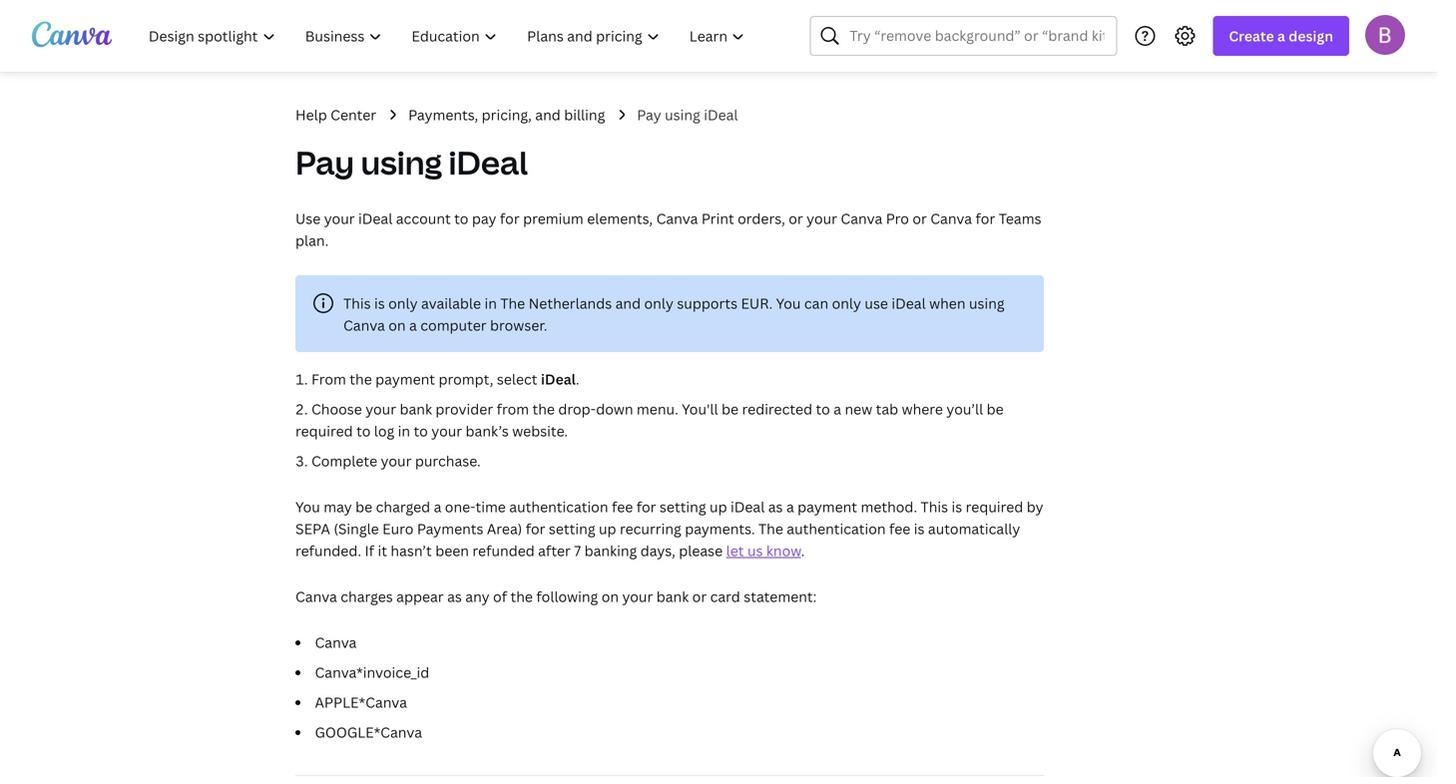 Task type: describe. For each thing, give the bounding box(es) containing it.
1 only from the left
[[388, 294, 418, 313]]

to left 'new'
[[816, 400, 830, 419]]

account
[[396, 209, 451, 228]]

0 vertical spatial setting
[[660, 498, 706, 517]]

a inside choose your bank provider from the drop-down menu. you'll be redirected to a new tab where you'll be required to log in to your bank's website.
[[834, 400, 841, 419]]

for up the recurring
[[637, 498, 656, 517]]

bob builder image
[[1365, 15, 1405, 55]]

the inside 'you may be charged a one-time authentication fee for setting up ideal as a payment method. this is required by sepa (single euro payments area) for setting up recurring payments. the authentication fee is automatically refunded. if it hasn't been refunded after 7 banking days, please'
[[759, 520, 783, 538]]

you inside 'you may be charged a one-time authentication fee for setting up ideal as a payment method. this is required by sepa (single euro payments area) for setting up recurring payments. the authentication fee is automatically refunded. if it hasn't been refunded after 7 banking days, please'
[[295, 498, 320, 517]]

ideal inside use your ideal account to pay for premium elements, canva print orders, or your canva pro or canva for teams plan.
[[358, 209, 393, 228]]

let us know link
[[726, 541, 801, 560]]

canva*invoice_id
[[315, 663, 429, 682]]

in inside choose your bank provider from the drop-down menu. you'll be redirected to a new tab where you'll be required to log in to your bank's website.
[[398, 422, 410, 441]]

computer
[[420, 316, 487, 335]]

this is only available in the netherlands and only supports eur. you can only use ideal when using canva on a computer browser.
[[343, 294, 1005, 335]]

payments,
[[408, 105, 478, 124]]

appear
[[396, 587, 444, 606]]

of
[[493, 587, 507, 606]]

help center
[[295, 105, 376, 124]]

a up know
[[786, 498, 794, 517]]

area)
[[487, 520, 522, 538]]

refunded.
[[295, 541, 361, 560]]

can
[[804, 294, 829, 313]]

use
[[295, 209, 321, 228]]

bank's
[[466, 422, 509, 441]]

1 vertical spatial setting
[[549, 520, 595, 538]]

your down days,
[[622, 587, 653, 606]]

refunded
[[472, 541, 535, 560]]

1 horizontal spatial on
[[602, 587, 619, 606]]

canva up canva*invoice_id
[[315, 633, 357, 652]]

plan.
[[295, 231, 329, 250]]

charges
[[341, 587, 393, 606]]

canva charges appear as any of the following on your bank or card statement:
[[295, 587, 817, 606]]

purchase.
[[415, 452, 481, 471]]

2 vertical spatial the
[[511, 587, 533, 606]]

create a design button
[[1213, 16, 1349, 56]]

canva inside this is only available in the netherlands and only supports eur. you can only use ideal when using canva on a computer browser.
[[343, 316, 385, 335]]

ideal inside pay using ideal link
[[704, 105, 738, 124]]

canva right pro
[[930, 209, 972, 228]]

(single
[[334, 520, 379, 538]]

using inside this is only available in the netherlands and only supports eur. you can only use ideal when using canva on a computer browser.
[[969, 294, 1005, 313]]

netherlands
[[529, 294, 612, 313]]

one-
[[445, 498, 476, 517]]

please
[[679, 541, 723, 560]]

following
[[536, 587, 598, 606]]

required for by
[[966, 498, 1023, 517]]

by
[[1027, 498, 1044, 517]]

provider
[[436, 400, 493, 419]]

0 horizontal spatial or
[[692, 587, 707, 606]]

select
[[497, 370, 537, 389]]

canva down refunded.
[[295, 587, 337, 606]]

eur.
[[741, 294, 773, 313]]

for right pay
[[500, 209, 520, 228]]

0 vertical spatial pay
[[637, 105, 661, 124]]

method.
[[861, 498, 917, 517]]

1 vertical spatial as
[[447, 587, 462, 606]]

banking
[[585, 541, 637, 560]]

us
[[748, 541, 763, 560]]

recurring
[[620, 520, 681, 538]]

0 horizontal spatial .
[[576, 370, 579, 389]]

card
[[710, 587, 740, 606]]

as inside 'you may be charged a one-time authentication fee for setting up ideal as a payment method. this is required by sepa (single euro payments area) for setting up recurring payments. the authentication fee is automatically refunded. if it hasn't been refunded after 7 banking days, please'
[[768, 498, 783, 517]]

log
[[374, 422, 394, 441]]

in inside this is only available in the netherlands and only supports eur. you can only use ideal when using canva on a computer browser.
[[485, 294, 497, 313]]

required for to
[[295, 422, 353, 441]]

to right log
[[414, 422, 428, 441]]

top level navigation element
[[136, 16, 762, 56]]

know
[[766, 541, 801, 560]]

pay
[[472, 209, 497, 228]]

print
[[702, 209, 734, 228]]

design
[[1289, 26, 1333, 45]]

premium
[[523, 209, 584, 228]]

may
[[324, 498, 352, 517]]

drop-
[[558, 400, 596, 419]]

center
[[330, 105, 376, 124]]

pay using ideal link
[[637, 104, 738, 126]]

browser.
[[490, 316, 547, 335]]

if
[[365, 541, 374, 560]]

1 horizontal spatial authentication
[[787, 520, 886, 538]]

pro
[[886, 209, 909, 228]]

from
[[497, 400, 529, 419]]

payments, pricing, and billing
[[408, 105, 605, 124]]

from the payment prompt, select ideal .
[[311, 370, 579, 389]]

help
[[295, 105, 327, 124]]

0 horizontal spatial using
[[361, 141, 442, 184]]

where
[[902, 400, 943, 419]]

you'll
[[682, 400, 718, 419]]

payments.
[[685, 520, 755, 538]]

prompt,
[[439, 370, 493, 389]]

the inside this is only available in the netherlands and only supports eur. you can only use ideal when using canva on a computer browser.
[[500, 294, 525, 313]]

euro
[[382, 520, 414, 538]]

apple*canva
[[315, 693, 407, 712]]

payments, pricing, and billing link
[[408, 104, 605, 126]]

this inside 'you may be charged a one-time authentication fee for setting up ideal as a payment method. this is required by sepa (single euro payments area) for setting up recurring payments. the authentication fee is automatically refunded. if it hasn't been refunded after 7 banking days, please'
[[921, 498, 948, 517]]

complete
[[311, 452, 377, 471]]

after
[[538, 541, 571, 560]]

a left one-
[[434, 498, 442, 517]]

down
[[596, 400, 633, 419]]

1 horizontal spatial or
[[789, 209, 803, 228]]

help center link
[[295, 104, 376, 126]]

1 vertical spatial fee
[[889, 520, 911, 538]]

1 vertical spatial pay using ideal
[[295, 141, 528, 184]]

supports
[[677, 294, 738, 313]]

when
[[929, 294, 966, 313]]

orders,
[[738, 209, 785, 228]]

create a design
[[1229, 26, 1333, 45]]

use your ideal account to pay for premium elements, canva print orders, or your canva pro or canva for teams plan.
[[295, 209, 1042, 250]]

1 horizontal spatial be
[[722, 400, 739, 419]]

payments
[[417, 520, 484, 538]]



Task type: vqa. For each thing, say whether or not it's contained in the screenshot.
home
no



Task type: locate. For each thing, give the bounding box(es) containing it.
and left billing
[[535, 105, 561, 124]]

be right the you'll
[[987, 400, 1004, 419]]

1 vertical spatial this
[[921, 498, 948, 517]]

the inside choose your bank provider from the drop-down menu. you'll be redirected to a new tab where you'll be required to log in to your bank's website.
[[532, 400, 555, 419]]

choose your bank provider from the drop-down menu. you'll be redirected to a new tab where you'll be required to log in to your bank's website.
[[295, 400, 1004, 441]]

7
[[574, 541, 581, 560]]

any
[[465, 587, 490, 606]]

payment
[[375, 370, 435, 389], [798, 498, 857, 517]]

0 vertical spatial pay using ideal
[[637, 105, 738, 124]]

0 horizontal spatial only
[[388, 294, 418, 313]]

0 horizontal spatial authentication
[[509, 498, 608, 517]]

the
[[350, 370, 372, 389], [532, 400, 555, 419], [511, 587, 533, 606]]

only left available
[[388, 294, 418, 313]]

ideal inside this is only available in the netherlands and only supports eur. you can only use ideal when using canva on a computer browser.
[[892, 294, 926, 313]]

0 horizontal spatial on
[[389, 316, 406, 335]]

. up drop-
[[576, 370, 579, 389]]

0 vertical spatial using
[[665, 105, 700, 124]]

0 horizontal spatial as
[[447, 587, 462, 606]]

bank down days,
[[656, 587, 689, 606]]

1 horizontal spatial is
[[914, 520, 925, 538]]

to left log
[[356, 422, 371, 441]]

authentication up know
[[787, 520, 886, 538]]

authentication
[[509, 498, 608, 517], [787, 520, 886, 538]]

pay using ideal
[[637, 105, 738, 124], [295, 141, 528, 184]]

let
[[726, 541, 744, 560]]

0 horizontal spatial is
[[374, 294, 385, 313]]

in right log
[[398, 422, 410, 441]]

1 vertical spatial .
[[801, 541, 805, 560]]

1 vertical spatial you
[[295, 498, 320, 517]]

0 vertical spatial on
[[389, 316, 406, 335]]

0 horizontal spatial payment
[[375, 370, 435, 389]]

on inside this is only available in the netherlands and only supports eur. you can only use ideal when using canva on a computer browser.
[[389, 316, 406, 335]]

bank inside choose your bank provider from the drop-down menu. you'll be redirected to a new tab where you'll be required to log in to your bank's website.
[[400, 400, 432, 419]]

0 vertical spatial payment
[[375, 370, 435, 389]]

2 vertical spatial is
[[914, 520, 925, 538]]

2 horizontal spatial or
[[913, 209, 927, 228]]

2 horizontal spatial using
[[969, 294, 1005, 313]]

0 vertical spatial bank
[[400, 400, 432, 419]]

your down log
[[381, 452, 412, 471]]

only
[[388, 294, 418, 313], [644, 294, 674, 313], [832, 294, 861, 313]]

setting up the 7
[[549, 520, 595, 538]]

bank down from the payment prompt, select ideal .
[[400, 400, 432, 419]]

is
[[374, 294, 385, 313], [952, 498, 962, 517], [914, 520, 925, 538]]

Try "remove background" or "brand kit" search field
[[850, 17, 1104, 55]]

a left 'new'
[[834, 400, 841, 419]]

for up 'after'
[[526, 520, 545, 538]]

to inside use your ideal account to pay for premium elements, canva print orders, or your canva pro or canva for teams plan.
[[454, 209, 469, 228]]

you up "sepa"
[[295, 498, 320, 517]]

is inside this is only available in the netherlands and only supports eur. you can only use ideal when using canva on a computer browser.
[[374, 294, 385, 313]]

or right orders,
[[789, 209, 803, 228]]

tab
[[876, 400, 898, 419]]

3 only from the left
[[832, 294, 861, 313]]

you left can
[[776, 294, 801, 313]]

using right 'when'
[[969, 294, 1005, 313]]

time
[[476, 498, 506, 517]]

1 horizontal spatial up
[[710, 498, 727, 517]]

pay right billing
[[637, 105, 661, 124]]

0 horizontal spatial fee
[[612, 498, 633, 517]]

0 horizontal spatial pay
[[295, 141, 354, 184]]

or
[[789, 209, 803, 228], [913, 209, 927, 228], [692, 587, 707, 606]]

hasn't
[[391, 541, 432, 560]]

you inside this is only available in the netherlands and only supports eur. you can only use ideal when using canva on a computer browser.
[[776, 294, 801, 313]]

canva left pro
[[841, 209, 883, 228]]

1 vertical spatial pay
[[295, 141, 354, 184]]

be inside 'you may be charged a one-time authentication fee for setting up ideal as a payment method. this is required by sepa (single euro payments area) for setting up recurring payments. the authentication fee is automatically refunded. if it hasn't been refunded after 7 banking days, please'
[[355, 498, 372, 517]]

1 horizontal spatial in
[[485, 294, 497, 313]]

on left 'computer' on the top of the page
[[389, 316, 406, 335]]

a left the design at the right top of the page
[[1278, 26, 1285, 45]]

0 vertical spatial the
[[500, 294, 525, 313]]

the up website.
[[532, 400, 555, 419]]

1 vertical spatial and
[[615, 294, 641, 313]]

0 vertical spatial as
[[768, 498, 783, 517]]

fee down method.
[[889, 520, 911, 538]]

to
[[454, 209, 469, 228], [816, 400, 830, 419], [356, 422, 371, 441], [414, 422, 428, 441]]

1 horizontal spatial as
[[768, 498, 783, 517]]

1 horizontal spatial using
[[665, 105, 700, 124]]

elements,
[[587, 209, 653, 228]]

and inside this is only available in the netherlands and only supports eur. you can only use ideal when using canva on a computer browser.
[[615, 294, 641, 313]]

sepa
[[295, 520, 330, 538]]

setting
[[660, 498, 706, 517], [549, 520, 595, 538]]

pay
[[637, 105, 661, 124], [295, 141, 354, 184]]

payment left method.
[[798, 498, 857, 517]]

the up let us know .
[[759, 520, 783, 538]]

0 vertical spatial required
[[295, 422, 353, 441]]

is up automatically
[[952, 498, 962, 517]]

automatically
[[928, 520, 1020, 538]]

required inside 'you may be charged a one-time authentication fee for setting up ideal as a payment method. this is required by sepa (single euro payments area) for setting up recurring payments. the authentication fee is automatically refunded. if it hasn't been refunded after 7 banking days, please'
[[966, 498, 1023, 517]]

and right the netherlands
[[615, 294, 641, 313]]

1 horizontal spatial .
[[801, 541, 805, 560]]

required inside choose your bank provider from the drop-down menu. you'll be redirected to a new tab where you'll be required to log in to your bank's website.
[[295, 422, 353, 441]]

1 vertical spatial using
[[361, 141, 442, 184]]

website.
[[512, 422, 568, 441]]

days,
[[640, 541, 676, 560]]

on
[[389, 316, 406, 335], [602, 587, 619, 606]]

setting up the recurring
[[660, 498, 706, 517]]

0 horizontal spatial and
[[535, 105, 561, 124]]

your
[[324, 209, 355, 228], [807, 209, 837, 228], [366, 400, 396, 419], [431, 422, 462, 441], [381, 452, 412, 471], [622, 587, 653, 606]]

authentication up 'after'
[[509, 498, 608, 517]]

1 vertical spatial up
[[599, 520, 616, 538]]

1 vertical spatial the
[[532, 400, 555, 419]]

1 horizontal spatial payment
[[798, 498, 857, 517]]

. right us
[[801, 541, 805, 560]]

0 horizontal spatial be
[[355, 498, 372, 517]]

statement:
[[744, 587, 817, 606]]

0 horizontal spatial setting
[[549, 520, 595, 538]]

you
[[776, 294, 801, 313], [295, 498, 320, 517]]

0 vertical spatial in
[[485, 294, 497, 313]]

as left any
[[447, 587, 462, 606]]

pay down help center link
[[295, 141, 354, 184]]

is left available
[[374, 294, 385, 313]]

the
[[500, 294, 525, 313], [759, 520, 783, 538]]

0 vertical spatial this
[[343, 294, 371, 313]]

a inside this is only available in the netherlands and only supports eur. you can only use ideal when using canva on a computer browser.
[[409, 316, 417, 335]]

1 horizontal spatial required
[[966, 498, 1023, 517]]

this inside this is only available in the netherlands and only supports eur. you can only use ideal when using canva on a computer browser.
[[343, 294, 371, 313]]

complete your purchase.
[[311, 452, 481, 471]]

be up (single
[[355, 498, 372, 517]]

fee up the recurring
[[612, 498, 633, 517]]

as
[[768, 498, 783, 517], [447, 587, 462, 606]]

0 vertical spatial you
[[776, 294, 801, 313]]

available
[[421, 294, 481, 313]]

a inside dropdown button
[[1278, 26, 1285, 45]]

be right you'll
[[722, 400, 739, 419]]

1 vertical spatial authentication
[[787, 520, 886, 538]]

required up automatically
[[966, 498, 1023, 517]]

a
[[1278, 26, 1285, 45], [409, 316, 417, 335], [834, 400, 841, 419], [434, 498, 442, 517], [786, 498, 794, 517]]

0 horizontal spatial required
[[295, 422, 353, 441]]

0 horizontal spatial in
[[398, 422, 410, 441]]

0 vertical spatial the
[[350, 370, 372, 389]]

0 horizontal spatial bank
[[400, 400, 432, 419]]

0 vertical spatial and
[[535, 105, 561, 124]]

let us know .
[[726, 541, 805, 560]]

up up the banking
[[599, 520, 616, 538]]

canva
[[656, 209, 698, 228], [841, 209, 883, 228], [930, 209, 972, 228], [343, 316, 385, 335], [295, 587, 337, 606], [315, 633, 357, 652]]

1 vertical spatial is
[[952, 498, 962, 517]]

1 horizontal spatial pay
[[637, 105, 661, 124]]

payment up log
[[375, 370, 435, 389]]

1 horizontal spatial setting
[[660, 498, 706, 517]]

using right billing
[[665, 105, 700, 124]]

1 vertical spatial required
[[966, 498, 1023, 517]]

menu.
[[637, 400, 678, 419]]

2 only from the left
[[644, 294, 674, 313]]

this up automatically
[[921, 498, 948, 517]]

0 horizontal spatial you
[[295, 498, 320, 517]]

ideal inside 'you may be charged a one-time authentication fee for setting up ideal as a payment method. this is required by sepa (single euro payments area) for setting up recurring payments. the authentication fee is automatically refunded. if it hasn't been refunded after 7 banking days, please'
[[731, 498, 765, 517]]

to left pay
[[454, 209, 469, 228]]

0 vertical spatial .
[[576, 370, 579, 389]]

canva left print
[[656, 209, 698, 228]]

this up 'from'
[[343, 294, 371, 313]]

your right orders,
[[807, 209, 837, 228]]

your down provider on the bottom left of page
[[431, 422, 462, 441]]

.
[[576, 370, 579, 389], [801, 541, 805, 560]]

create
[[1229, 26, 1274, 45]]

your right use
[[324, 209, 355, 228]]

in
[[485, 294, 497, 313], [398, 422, 410, 441]]

using
[[665, 105, 700, 124], [361, 141, 442, 184], [969, 294, 1005, 313]]

0 vertical spatial is
[[374, 294, 385, 313]]

it
[[378, 541, 387, 560]]

0 vertical spatial authentication
[[509, 498, 608, 517]]

1 horizontal spatial this
[[921, 498, 948, 517]]

is down method.
[[914, 520, 925, 538]]

billing
[[564, 105, 605, 124]]

and
[[535, 105, 561, 124], [615, 294, 641, 313]]

or right pro
[[913, 209, 927, 228]]

0 vertical spatial fee
[[612, 498, 633, 517]]

1 vertical spatial the
[[759, 520, 783, 538]]

fee
[[612, 498, 633, 517], [889, 520, 911, 538]]

1 horizontal spatial the
[[759, 520, 783, 538]]

only left use
[[832, 294, 861, 313]]

2 horizontal spatial be
[[987, 400, 1004, 419]]

1 vertical spatial payment
[[798, 498, 857, 517]]

from
[[311, 370, 346, 389]]

been
[[435, 541, 469, 560]]

for left teams
[[976, 209, 995, 228]]

1 horizontal spatial pay using ideal
[[637, 105, 738, 124]]

choose
[[311, 400, 362, 419]]

1 horizontal spatial only
[[644, 294, 674, 313]]

1 vertical spatial bank
[[656, 587, 689, 606]]

1 vertical spatial in
[[398, 422, 410, 441]]

in up browser.
[[485, 294, 497, 313]]

required down choose
[[295, 422, 353, 441]]

2 horizontal spatial is
[[952, 498, 962, 517]]

the right 'from'
[[350, 370, 372, 389]]

on right following
[[602, 587, 619, 606]]

up up payments.
[[710, 498, 727, 517]]

0 horizontal spatial the
[[500, 294, 525, 313]]

you may be charged a one-time authentication fee for setting up ideal as a payment method. this is required by sepa (single euro payments area) for setting up recurring payments. the authentication fee is automatically refunded. if it hasn't been refunded after 7 banking days, please
[[295, 498, 1044, 560]]

or left card
[[692, 587, 707, 606]]

1 vertical spatial on
[[602, 587, 619, 606]]

new
[[845, 400, 873, 419]]

canva up 'from'
[[343, 316, 385, 335]]

google*canva
[[315, 723, 422, 742]]

0 horizontal spatial this
[[343, 294, 371, 313]]

payment inside 'you may be charged a one-time authentication fee for setting up ideal as a payment method. this is required by sepa (single euro payments area) for setting up recurring payments. the authentication fee is automatically refunded. if it hasn't been refunded after 7 banking days, please'
[[798, 498, 857, 517]]

0 vertical spatial up
[[710, 498, 727, 517]]

a left 'computer' on the top of the page
[[409, 316, 417, 335]]

only left supports
[[644, 294, 674, 313]]

teams
[[999, 209, 1042, 228]]

0 horizontal spatial pay using ideal
[[295, 141, 528, 184]]

redirected
[[742, 400, 813, 419]]

0 horizontal spatial up
[[599, 520, 616, 538]]

you'll
[[947, 400, 983, 419]]

2 horizontal spatial only
[[832, 294, 861, 313]]

using up account
[[361, 141, 442, 184]]

charged
[[376, 498, 430, 517]]

your up log
[[366, 400, 396, 419]]

use
[[865, 294, 888, 313]]

as up know
[[768, 498, 783, 517]]

1 horizontal spatial fee
[[889, 520, 911, 538]]

1 horizontal spatial bank
[[656, 587, 689, 606]]

ideal
[[704, 105, 738, 124], [449, 141, 528, 184], [358, 209, 393, 228], [892, 294, 926, 313], [541, 370, 576, 389], [731, 498, 765, 517]]

the up browser.
[[500, 294, 525, 313]]

1 horizontal spatial and
[[615, 294, 641, 313]]

pricing,
[[482, 105, 532, 124]]

1 horizontal spatial you
[[776, 294, 801, 313]]

2 vertical spatial using
[[969, 294, 1005, 313]]

the right of
[[511, 587, 533, 606]]



